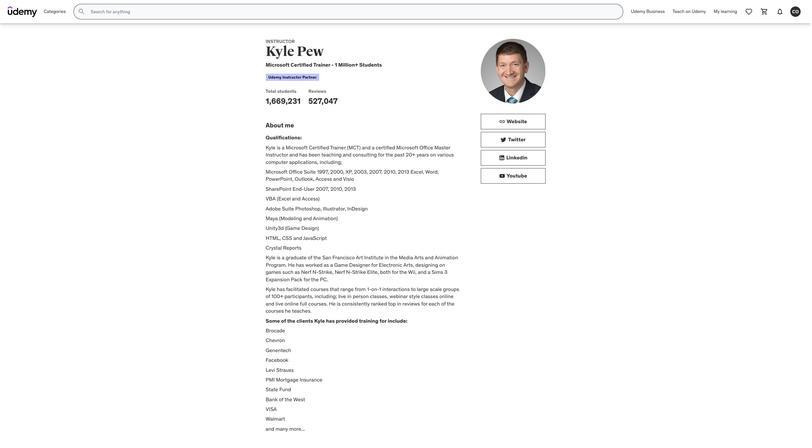 Task type: locate. For each thing, give the bounding box(es) containing it.
the down the arts,
[[399, 269, 407, 276]]

reports
[[283, 245, 301, 251]]

designer
[[349, 262, 370, 268]]

0 vertical spatial 2007,
[[369, 169, 383, 175]]

small image left linkedin
[[499, 155, 505, 161]]

1 vertical spatial he
[[329, 301, 336, 307]]

2007,
[[369, 169, 383, 175], [316, 186, 329, 192]]

microsoft
[[266, 61, 289, 68], [286, 144, 308, 151], [396, 144, 418, 151], [266, 169, 288, 175]]

he inside kyle has facilitated courses that range from 1-on-1 interactions to large scale groups of 100+ participants, including; live in person classes, webinar style classes online and live online full courses. he is consistently ranked top in reviews for each of the courses he teaches.
[[329, 301, 336, 307]]

illustrator,
[[323, 205, 346, 212]]

n-
[[313, 269, 319, 276], [346, 269, 352, 276]]

electronic
[[379, 262, 402, 268]]

live down 100+
[[276, 301, 283, 307]]

has inside kyle is a graduate of the san francisco art institute in the media arts and animation program. he has worked as a game designer for electronic arts, designing on games such as nerf n-strike, nerf n-strike elite, both for the wii, and a sims 3 expansion pack for the pc.
[[296, 262, 304, 268]]

courses up some
[[266, 308, 284, 314]]

expansion
[[266, 276, 290, 283]]

1 horizontal spatial as
[[324, 262, 329, 268]]

0 horizontal spatial as
[[295, 269, 300, 276]]

instructor up computer
[[266, 152, 288, 158]]

small image left website
[[499, 118, 505, 125]]

has up applications,
[[299, 152, 307, 158]]

1 vertical spatial suite
[[282, 205, 294, 212]]

full
[[300, 301, 307, 307]]

instructor left pew
[[266, 39, 295, 44]]

office up years
[[419, 144, 433, 151]]

1 horizontal spatial udemy
[[631, 8, 645, 14]]

0 vertical spatial including;
[[320, 159, 342, 165]]

certified inside kyle is a microsoft certified trainer (mct) and a certified microsoft office master instructor and has been teaching and consulting for the past 20+ years on various computer applications, including;
[[309, 144, 329, 151]]

2 horizontal spatial in
[[397, 301, 401, 307]]

1 horizontal spatial 1
[[379, 286, 381, 293]]

large
[[417, 286, 429, 293]]

including; inside kyle is a microsoft certified trainer (mct) and a certified microsoft office master instructor and has been teaching and consulting for the past 20+ years on various computer applications, including;
[[320, 159, 342, 165]]

0 horizontal spatial office
[[289, 169, 303, 175]]

udemy left my
[[692, 8, 706, 14]]

small image for website
[[499, 118, 505, 125]]

on up the 3
[[439, 262, 445, 268]]

and down 100+
[[266, 301, 274, 307]]

is up the program.
[[277, 255, 281, 261]]

kyle inside kyle has facilitated courses that range from 1-on-1 interactions to large scale groups of 100+ participants, including; live in person classes, webinar style classes online and live online full courses. he is consistently ranked top in reviews for each of the courses he teaches.
[[266, 286, 275, 293]]

students
[[359, 61, 382, 68]]

(modeling
[[279, 215, 302, 222]]

from
[[355, 286, 366, 293]]

is inside kyle is a graduate of the san francisco art institute in the media arts and animation program. he has worked as a game designer for electronic arts, designing on games such as nerf n-strike, nerf n-strike elite, both for the wii, and a sims 3 expansion pack for the pc.
[[277, 255, 281, 261]]

0 horizontal spatial courses
[[266, 308, 284, 314]]

sharepoint end-user 2007, 2010, 2013
[[266, 186, 356, 192]]

2010, down past
[[384, 169, 397, 175]]

1 vertical spatial 1
[[379, 286, 381, 293]]

2010, down visio
[[330, 186, 343, 192]]

and down walmart
[[266, 426, 274, 433]]

nerf down game
[[335, 269, 345, 276]]

for down certified
[[378, 152, 384, 158]]

is
[[277, 144, 281, 151], [277, 255, 281, 261], [337, 301, 341, 307]]

he
[[288, 262, 295, 268], [329, 301, 336, 307]]

he up such
[[288, 262, 295, 268]]

2013 inside microsoft office suite 1997, 2000, xp, 2003, 2007, 2010, 2013 excel, word, powerpoint, outlook, access and visio
[[398, 169, 409, 175]]

for inside kyle has facilitated courses that range from 1-on-1 interactions to large scale groups of 100+ participants, including; live in person classes, webinar style classes online and live online full courses. he is consistently ranked top in reviews for each of the courses he teaches.
[[421, 301, 428, 307]]

2 vertical spatial in
[[397, 301, 401, 307]]

san
[[322, 255, 331, 261]]

1 vertical spatial small image
[[500, 137, 507, 143]]

1 vertical spatial 2010,
[[330, 186, 343, 192]]

of right some
[[281, 318, 286, 324]]

maya
[[266, 215, 278, 222]]

and right css
[[293, 235, 302, 241]]

design)
[[301, 225, 319, 232]]

small image inside 'youtube' link
[[499, 173, 505, 179]]

0 vertical spatial live
[[338, 293, 346, 300]]

in up electronic
[[385, 255, 389, 261]]

clients
[[296, 318, 313, 324]]

include:
[[388, 318, 407, 324]]

has left provided
[[326, 318, 335, 324]]

1 inside kyle has facilitated courses that range from 1-on-1 interactions to large scale groups of 100+ participants, including; live in person classes, webinar style classes online and live online full courses. he is consistently ranked top in reviews for each of the courses he teaches.
[[379, 286, 381, 293]]

0 vertical spatial courses
[[310, 286, 329, 293]]

trainer inside 'instructor kyle pew microsoft certified trainer - 1 million+ students'
[[313, 61, 330, 68]]

0 vertical spatial 1
[[335, 61, 337, 68]]

classes,
[[370, 293, 388, 300]]

instructor
[[266, 39, 295, 44], [282, 75, 301, 80], [266, 152, 288, 158]]

for
[[378, 152, 384, 158], [371, 262, 378, 268], [392, 269, 398, 276], [304, 276, 310, 283], [421, 301, 428, 307], [380, 318, 387, 324]]

small image inside "website" link
[[499, 118, 505, 125]]

scale
[[430, 286, 442, 293]]

2007, down access
[[316, 186, 329, 192]]

mortgage
[[276, 377, 298, 383]]

1 horizontal spatial live
[[338, 293, 346, 300]]

learning
[[721, 8, 737, 14]]

kyle pew image
[[481, 39, 545, 104]]

small image inside the linkedin link
[[499, 155, 505, 161]]

suite inside microsoft office suite 1997, 2000, xp, 2003, 2007, 2010, 2013 excel, word, powerpoint, outlook, access and visio
[[304, 169, 316, 175]]

on inside kyle is a graduate of the san francisco art institute in the media arts and animation program. he has worked as a game designer for electronic arts, designing on games such as nerf n-strike, nerf n-strike elite, both for the wii, and a sims 3 expansion pack for the pc.
[[439, 262, 445, 268]]

levi
[[266, 367, 275, 373]]

crystal reports
[[266, 245, 301, 251]]

2 vertical spatial instructor
[[266, 152, 288, 158]]

youtube
[[507, 173, 527, 179]]

as up pack
[[295, 269, 300, 276]]

reviews 527,047
[[308, 88, 338, 106]]

certified for a
[[309, 144, 329, 151]]

kyle is a graduate of the san francisco art institute in the media arts and animation program. he has worked as a game designer for electronic arts, designing on games such as nerf n-strike, nerf n-strike elite, both for the wii, and a sims 3 expansion pack for the pc.
[[266, 255, 458, 283]]

and down 2000, at left
[[333, 176, 342, 182]]

is down that
[[337, 301, 341, 307]]

trainer left - at the left of the page
[[313, 61, 330, 68]]

0 vertical spatial instructor
[[266, 39, 295, 44]]

nerf down worked
[[301, 269, 311, 276]]

1 vertical spatial live
[[276, 301, 283, 307]]

udemy up total
[[268, 75, 282, 80]]

trainer up teaching
[[330, 144, 346, 151]]

has down graduate
[[296, 262, 304, 268]]

kyle inside kyle is a microsoft certified trainer (mct) and a certified microsoft office master instructor and has been teaching and consulting for the past 20+ years on various computer applications, including;
[[266, 144, 275, 151]]

kyle inside kyle is a graduate of the san francisco art institute in the media arts and animation program. he has worked as a game designer for electronic arts, designing on games such as nerf n-strike, nerf n-strike elite, both for the wii, and a sims 3 expansion pack for the pc.
[[266, 255, 275, 261]]

small image for twitter
[[500, 137, 507, 143]]

1 horizontal spatial nerf
[[335, 269, 345, 276]]

the
[[386, 152, 393, 158], [313, 255, 321, 261], [390, 255, 398, 261], [399, 269, 407, 276], [311, 276, 319, 283], [447, 301, 454, 307], [287, 318, 295, 324], [285, 397, 292, 403]]

for right training
[[380, 318, 387, 324]]

0 horizontal spatial on
[[430, 152, 436, 158]]

0 vertical spatial suite
[[304, 169, 316, 175]]

online up the he
[[285, 301, 299, 307]]

1 vertical spatial 2007,
[[316, 186, 329, 192]]

microsoft inside microsoft office suite 1997, 2000, xp, 2003, 2007, 2010, 2013 excel, word, powerpoint, outlook, access and visio
[[266, 169, 288, 175]]

css
[[282, 235, 292, 241]]

bank of the west
[[266, 397, 305, 403]]

he
[[285, 308, 291, 314]]

small image left the youtube
[[499, 173, 505, 179]]

including;
[[320, 159, 342, 165], [315, 293, 337, 300]]

2 vertical spatial is
[[337, 301, 341, 307]]

1 horizontal spatial he
[[329, 301, 336, 307]]

1 horizontal spatial suite
[[304, 169, 316, 175]]

1 vertical spatial certified
[[309, 144, 329, 151]]

of
[[308, 255, 312, 261], [266, 293, 270, 300], [441, 301, 446, 307], [281, 318, 286, 324], [279, 397, 283, 403]]

0 vertical spatial 2010,
[[384, 169, 397, 175]]

is inside kyle has facilitated courses that range from 1-on-1 interactions to large scale groups of 100+ participants, including; live in person classes, webinar style classes online and live online full courses. he is consistently ranked top in reviews for each of the courses he teaches.
[[337, 301, 341, 307]]

n- down game
[[346, 269, 352, 276]]

many
[[276, 426, 288, 433]]

0 horizontal spatial 2007,
[[316, 186, 329, 192]]

strike,
[[319, 269, 333, 276]]

0 horizontal spatial online
[[285, 301, 299, 307]]

total
[[266, 88, 276, 94]]

top
[[388, 301, 396, 307]]

microsoft up powerpoint,
[[266, 169, 288, 175]]

co
[[792, 9, 799, 14]]

kyle up the program.
[[266, 255, 275, 261]]

0 vertical spatial in
[[385, 255, 389, 261]]

and down 'designing'
[[418, 269, 426, 276]]

1 vertical spatial 2013
[[344, 186, 356, 192]]

microsoft up udemy instructor partner
[[266, 61, 289, 68]]

vba
[[266, 196, 276, 202]]

on
[[686, 8, 691, 14], [430, 152, 436, 158], [439, 262, 445, 268]]

kyle has facilitated courses that range from 1-on-1 interactions to large scale groups of 100+ participants, including; live in person classes, webinar style classes online and live online full courses. he is consistently ranked top in reviews for each of the courses he teaches.
[[266, 286, 459, 314]]

has up 100+
[[277, 286, 285, 293]]

0 horizontal spatial in
[[347, 293, 351, 300]]

instructor up students
[[282, 75, 301, 80]]

certified
[[291, 61, 312, 68], [309, 144, 329, 151]]

certified inside 'instructor kyle pew microsoft certified trainer - 1 million+ students'
[[291, 61, 312, 68]]

of up worked
[[308, 255, 312, 261]]

is down qualifications:
[[277, 144, 281, 151]]

certified up been
[[309, 144, 329, 151]]

n- down worked
[[313, 269, 319, 276]]

suite up outlook,
[[304, 169, 316, 175]]

1 horizontal spatial 2010,
[[384, 169, 397, 175]]

user
[[304, 186, 315, 192]]

he right courses.
[[329, 301, 336, 307]]

as
[[324, 262, 329, 268], [295, 269, 300, 276]]

2010, inside microsoft office suite 1997, 2000, xp, 2003, 2007, 2010, 2013 excel, word, powerpoint, outlook, access and visio
[[384, 169, 397, 175]]

1 up classes,
[[379, 286, 381, 293]]

1 horizontal spatial n-
[[346, 269, 352, 276]]

1 right - at the left of the page
[[335, 61, 337, 68]]

2007, right 2003,
[[369, 169, 383, 175]]

(game
[[285, 225, 300, 232]]

1 vertical spatial trainer
[[330, 144, 346, 151]]

Search for anything text field
[[89, 6, 615, 17]]

0 horizontal spatial 1
[[335, 61, 337, 68]]

1 vertical spatial as
[[295, 269, 300, 276]]

0 horizontal spatial live
[[276, 301, 283, 307]]

including; down teaching
[[320, 159, 342, 165]]

2 vertical spatial on
[[439, 262, 445, 268]]

javascript
[[303, 235, 327, 241]]

arts,
[[403, 262, 414, 268]]

2013 left excel,
[[398, 169, 409, 175]]

small image
[[499, 155, 505, 161], [499, 173, 505, 179]]

1 vertical spatial in
[[347, 293, 351, 300]]

0 horizontal spatial 2010,
[[330, 186, 343, 192]]

1 vertical spatial instructor
[[282, 75, 301, 80]]

1997,
[[317, 169, 329, 175]]

on right years
[[430, 152, 436, 158]]

kyle up udemy instructor partner
[[266, 43, 294, 60]]

my learning
[[714, 8, 737, 14]]

1 n- from the left
[[313, 269, 319, 276]]

and down end-
[[292, 196, 301, 202]]

trainer inside kyle is a microsoft certified trainer (mct) and a certified microsoft office master instructor and has been teaching and consulting for the past 20+ years on various computer applications, including;
[[330, 144, 346, 151]]

0 horizontal spatial n-
[[313, 269, 319, 276]]

the down certified
[[386, 152, 393, 158]]

a
[[282, 144, 284, 151], [372, 144, 375, 151], [282, 255, 284, 261], [330, 262, 333, 268], [428, 269, 430, 276]]

0 vertical spatial online
[[439, 293, 454, 300]]

he inside kyle is a graduate of the san francisco art institute in the media arts and animation program. he has worked as a game designer for electronic arts, designing on games such as nerf n-strike, nerf n-strike elite, both for the wii, and a sims 3 expansion pack for the pc.
[[288, 262, 295, 268]]

1 horizontal spatial in
[[385, 255, 389, 261]]

0 vertical spatial office
[[419, 144, 433, 151]]

kyle
[[266, 43, 294, 60], [266, 144, 275, 151], [266, 255, 275, 261], [266, 286, 275, 293], [314, 318, 325, 324]]

1 vertical spatial is
[[277, 255, 281, 261]]

in down range
[[347, 293, 351, 300]]

provided
[[336, 318, 358, 324]]

kyle up computer
[[266, 144, 275, 151]]

sims
[[432, 269, 443, 276]]

1
[[335, 61, 337, 68], [379, 286, 381, 293]]

for down classes
[[421, 301, 428, 307]]

suite up (modeling
[[282, 205, 294, 212]]

0 vertical spatial 2013
[[398, 169, 409, 175]]

style
[[409, 293, 420, 300]]

and up applications,
[[289, 152, 298, 158]]

udemy for udemy instructor partner
[[268, 75, 282, 80]]

1 horizontal spatial office
[[419, 144, 433, 151]]

1 vertical spatial on
[[430, 152, 436, 158]]

courses down "pc."
[[310, 286, 329, 293]]

is inside kyle is a microsoft certified trainer (mct) and a certified microsoft office master instructor and has been teaching and consulting for the past 20+ years on various computer applications, including;
[[277, 144, 281, 151]]

small image
[[499, 118, 505, 125], [500, 137, 507, 143]]

live
[[338, 293, 346, 300], [276, 301, 283, 307]]

udemy image
[[8, 6, 37, 17]]

on right teach
[[686, 8, 691, 14]]

microsoft office suite 1997, 2000, xp, 2003, 2007, 2010, 2013 excel, word, powerpoint, outlook, access and visio
[[266, 169, 439, 182]]

small image left twitter
[[500, 137, 507, 143]]

kyle up 100+
[[266, 286, 275, 293]]

courses
[[310, 286, 329, 293], [266, 308, 284, 314]]

certified up the partner
[[291, 61, 312, 68]]

1 horizontal spatial 2007,
[[369, 169, 383, 175]]

categories
[[44, 8, 66, 14]]

including; up courses.
[[315, 293, 337, 300]]

some
[[266, 318, 280, 324]]

online down groups
[[439, 293, 454, 300]]

1 vertical spatial including;
[[315, 293, 337, 300]]

0 horizontal spatial udemy
[[268, 75, 282, 80]]

0 vertical spatial is
[[277, 144, 281, 151]]

udemy left business
[[631, 8, 645, 14]]

0 horizontal spatial suite
[[282, 205, 294, 212]]

linkedin link
[[481, 150, 545, 166]]

kyle for kyle has facilitated courses that range from 1-on-1 interactions to large scale groups of 100+ participants, including; live in person classes, webinar style classes online and live online full courses. he is consistently ranked top in reviews for each of the courses he teaches.
[[266, 286, 275, 293]]

live down range
[[338, 293, 346, 300]]

in
[[385, 255, 389, 261], [347, 293, 351, 300], [397, 301, 401, 307]]

kyle inside 'instructor kyle pew microsoft certified trainer - 1 million+ students'
[[266, 43, 294, 60]]

for inside kyle is a microsoft certified trainer (mct) and a certified microsoft office master instructor and has been teaching and consulting for the past 20+ years on various computer applications, including;
[[378, 152, 384, 158]]

0 horizontal spatial nerf
[[301, 269, 311, 276]]

udemy for udemy business
[[631, 8, 645, 14]]

as up strike,
[[324, 262, 329, 268]]

1 vertical spatial small image
[[499, 173, 505, 179]]

powerpoint,
[[266, 176, 294, 182]]

range
[[340, 286, 354, 293]]

2013
[[398, 169, 409, 175], [344, 186, 356, 192]]

a down crystal reports in the left of the page
[[282, 255, 284, 261]]

trainer for a
[[330, 144, 346, 151]]

certified
[[376, 144, 395, 151]]

0 vertical spatial certified
[[291, 61, 312, 68]]

the inside kyle has facilitated courses that range from 1-on-1 interactions to large scale groups of 100+ participants, including; live in person classes, webinar style classes online and live online full courses. he is consistently ranked top in reviews for each of the courses he teaches.
[[447, 301, 454, 307]]

527,047
[[308, 96, 338, 106]]

some of the clients kyle has provided training for include:
[[266, 318, 407, 324]]

office up outlook,
[[289, 169, 303, 175]]

microsoft inside 'instructor kyle pew microsoft certified trainer - 1 million+ students'
[[266, 61, 289, 68]]

has inside kyle is a microsoft certified trainer (mct) and a certified microsoft office master instructor and has been teaching and consulting for the past 20+ years on various computer applications, including;
[[299, 152, 307, 158]]

1 horizontal spatial on
[[439, 262, 445, 268]]

1 horizontal spatial 2013
[[398, 169, 409, 175]]

0 vertical spatial small image
[[499, 155, 505, 161]]

udemy
[[631, 8, 645, 14], [692, 8, 706, 14], [268, 75, 282, 80]]

including; inside kyle has facilitated courses that range from 1-on-1 interactions to large scale groups of 100+ participants, including; live in person classes, webinar style classes online and live online full courses. he is consistently ranked top in reviews for each of the courses he teaches.
[[315, 293, 337, 300]]

0 vertical spatial he
[[288, 262, 295, 268]]

1-
[[367, 286, 371, 293]]

0 vertical spatial small image
[[499, 118, 505, 125]]

0 horizontal spatial 2013
[[344, 186, 356, 192]]

small image inside twitter link
[[500, 137, 507, 143]]

art
[[356, 255, 363, 261]]

0 vertical spatial on
[[686, 8, 691, 14]]

website
[[507, 118, 527, 125]]

in right top at the left of page
[[397, 301, 401, 307]]

the down groups
[[447, 301, 454, 307]]

2013 down visio
[[344, 186, 356, 192]]

0 horizontal spatial he
[[288, 262, 295, 268]]

1 vertical spatial office
[[289, 169, 303, 175]]

0 vertical spatial trainer
[[313, 61, 330, 68]]



Task type: describe. For each thing, give the bounding box(es) containing it.
vba (excel and access)
[[266, 196, 320, 202]]

state
[[266, 387, 278, 393]]

website link
[[481, 114, 545, 130]]

1 inside 'instructor kyle pew microsoft certified trainer - 1 million+ students'
[[335, 61, 337, 68]]

chevron
[[266, 337, 285, 344]]

1 horizontal spatial courses
[[310, 286, 329, 293]]

notifications image
[[776, 8, 784, 16]]

facilitated
[[286, 286, 309, 293]]

1 nerf from the left
[[301, 269, 311, 276]]

excel,
[[410, 169, 424, 175]]

for right pack
[[304, 276, 310, 283]]

in inside kyle is a graduate of the san francisco art institute in the media arts and animation program. he has worked as a game designer for electronic arts, designing on games such as nerf n-strike, nerf n-strike elite, both for the wii, and a sims 3 expansion pack for the pc.
[[385, 255, 389, 261]]

0 vertical spatial as
[[324, 262, 329, 268]]

kyle is a microsoft certified trainer (mct) and a certified microsoft office master instructor and has been teaching and consulting for the past 20+ years on various computer applications, including;
[[266, 144, 454, 165]]

wishlist image
[[745, 8, 753, 16]]

2 horizontal spatial on
[[686, 8, 691, 14]]

for down electronic
[[392, 269, 398, 276]]

facebook
[[266, 357, 288, 364]]

the down the he
[[287, 318, 295, 324]]

levi strauss
[[266, 367, 294, 373]]

person
[[353, 293, 369, 300]]

about
[[266, 121, 283, 129]]

on inside kyle is a microsoft certified trainer (mct) and a certified microsoft office master instructor and has been teaching and consulting for the past 20+ years on various computer applications, including;
[[430, 152, 436, 158]]

state fund
[[266, 387, 291, 393]]

submit search image
[[78, 8, 86, 16]]

-
[[331, 61, 334, 68]]

teach on udemy link
[[669, 4, 710, 19]]

worked
[[305, 262, 322, 268]]

small image for linkedin
[[499, 155, 505, 161]]

microsoft up applications,
[[286, 144, 308, 151]]

the inside kyle is a microsoft certified trainer (mct) and a certified microsoft office master instructor and has been teaching and consulting for the past 20+ years on various computer applications, including;
[[386, 152, 393, 158]]

maya (modeling and animation)
[[266, 215, 338, 222]]

1 horizontal spatial online
[[439, 293, 454, 300]]

reviews
[[308, 88, 326, 94]]

microsoft up 20+
[[396, 144, 418, 151]]

kyle right clients
[[314, 318, 325, 324]]

various
[[437, 152, 454, 158]]

a down san
[[330, 262, 333, 268]]

office inside kyle is a microsoft certified trainer (mct) and a certified microsoft office master instructor and has been teaching and consulting for the past 20+ years on various computer applications, including;
[[419, 144, 433, 151]]

game
[[334, 262, 348, 268]]

and inside microsoft office suite 1997, 2000, xp, 2003, 2007, 2010, 2013 excel, word, powerpoint, outlook, access and visio
[[333, 176, 342, 182]]

certified for pew
[[291, 61, 312, 68]]

(mct)
[[347, 144, 361, 151]]

my learning link
[[710, 4, 741, 19]]

end-
[[293, 186, 304, 192]]

2 nerf from the left
[[335, 269, 345, 276]]

games
[[266, 269, 281, 276]]

is for microsoft
[[277, 144, 281, 151]]

visa
[[266, 406, 277, 413]]

total students 1,669,231
[[266, 88, 301, 106]]

trainer for pew
[[313, 61, 330, 68]]

udemy business link
[[627, 4, 669, 19]]

of right each
[[441, 301, 446, 307]]

participants,
[[285, 293, 313, 300]]

fund
[[279, 387, 291, 393]]

media
[[399, 255, 413, 261]]

xp,
[[346, 169, 353, 175]]

a up consulting
[[372, 144, 375, 151]]

and up consulting
[[362, 144, 371, 151]]

webinar
[[390, 293, 408, 300]]

courses.
[[308, 301, 328, 307]]

pc.
[[320, 276, 328, 283]]

genentech
[[266, 347, 291, 354]]

the left "pc."
[[311, 276, 319, 283]]

for down institute
[[371, 262, 378, 268]]

office inside microsoft office suite 1997, 2000, xp, 2003, 2007, 2010, 2013 excel, word, powerpoint, outlook, access and visio
[[289, 169, 303, 175]]

reviews
[[402, 301, 420, 307]]

wii,
[[408, 269, 417, 276]]

pmi mortgage insurance
[[266, 377, 322, 383]]

has inside kyle has facilitated courses that range from 1-on-1 interactions to large scale groups of 100+ participants, including; live in person classes, webinar style classes online and live online full courses. he is consistently ranked top in reviews for each of the courses he teaches.
[[277, 286, 285, 293]]

pack
[[291, 276, 302, 283]]

1 vertical spatial courses
[[266, 308, 284, 314]]

teach
[[673, 8, 684, 14]]

outlook,
[[295, 176, 314, 182]]

my
[[714, 8, 720, 14]]

the down fund
[[285, 397, 292, 403]]

animation
[[435, 255, 458, 261]]

co link
[[788, 4, 803, 19]]

computer
[[266, 159, 288, 165]]

pew
[[297, 43, 324, 60]]

adobe
[[266, 205, 281, 212]]

past
[[394, 152, 405, 158]]

small image for youtube
[[499, 173, 505, 179]]

master
[[434, 144, 450, 151]]

unity3d (game design)
[[266, 225, 319, 232]]

ranked
[[371, 301, 387, 307]]

francisco
[[332, 255, 355, 261]]

twitter
[[508, 136, 526, 143]]

the up worked
[[313, 255, 321, 261]]

instructor inside 'instructor kyle pew microsoft certified trainer - 1 million+ students'
[[266, 39, 295, 44]]

and down (mct)
[[343, 152, 351, 158]]

2 n- from the left
[[346, 269, 352, 276]]

years
[[417, 152, 429, 158]]

me
[[285, 121, 294, 129]]

of right bank
[[279, 397, 283, 403]]

and up 'designing'
[[425, 255, 434, 261]]

interactions
[[382, 286, 410, 293]]

indesign
[[347, 205, 368, 212]]

access)
[[302, 196, 320, 202]]

teaches.
[[292, 308, 312, 314]]

and down photoshop,
[[303, 215, 312, 222]]

program.
[[266, 262, 287, 268]]

2007, inside microsoft office suite 1997, 2000, xp, 2003, 2007, 2010, 2013 excel, word, powerpoint, outlook, access and visio
[[369, 169, 383, 175]]

20+
[[406, 152, 415, 158]]

twitter link
[[481, 132, 545, 148]]

udemy business
[[631, 8, 665, 14]]

students
[[277, 88, 296, 94]]

designing
[[415, 262, 438, 268]]

that
[[330, 286, 339, 293]]

word,
[[425, 169, 439, 175]]

shopping cart with 0 items image
[[761, 8, 768, 16]]

consulting
[[353, 152, 377, 158]]

strike
[[352, 269, 366, 276]]

is for graduate
[[277, 255, 281, 261]]

2 horizontal spatial udemy
[[692, 8, 706, 14]]

instructor inside kyle is a microsoft certified trainer (mct) and a certified microsoft office master instructor and has been teaching and consulting for the past 20+ years on various computer applications, including;
[[266, 152, 288, 158]]

html, css and javascript
[[266, 235, 327, 241]]

business
[[646, 8, 665, 14]]

each
[[429, 301, 440, 307]]

1 vertical spatial online
[[285, 301, 299, 307]]

of left 100+
[[266, 293, 270, 300]]

arts
[[414, 255, 424, 261]]

bank
[[266, 397, 278, 403]]

teaching
[[321, 152, 342, 158]]

more...
[[289, 426, 305, 433]]

groups
[[443, 286, 459, 293]]

udemy instructor partner
[[268, 75, 317, 80]]

graduate
[[286, 255, 307, 261]]

kyle for kyle is a microsoft certified trainer (mct) and a certified microsoft office master instructor and has been teaching and consulting for the past 20+ years on various computer applications, including;
[[266, 144, 275, 151]]

100+
[[271, 293, 283, 300]]

and inside kyle has facilitated courses that range from 1-on-1 interactions to large scale groups of 100+ participants, including; live in person classes, webinar style classes online and live online full courses. he is consistently ranked top in reviews for each of the courses he teaches.
[[266, 301, 274, 307]]

a down qualifications:
[[282, 144, 284, 151]]

kyle for kyle is a graduate of the san francisco art institute in the media arts and animation program. he has worked as a game designer for electronic arts, designing on games such as nerf n-strike, nerf n-strike elite, both for the wii, and a sims 3 expansion pack for the pc.
[[266, 255, 275, 261]]

the up electronic
[[390, 255, 398, 261]]

1,669,231
[[266, 96, 301, 106]]

of inside kyle is a graduate of the san francisco art institute in the media arts and animation program. he has worked as a game designer for electronic arts, designing on games such as nerf n-strike, nerf n-strike elite, both for the wii, and a sims 3 expansion pack for the pc.
[[308, 255, 312, 261]]

a down 'designing'
[[428, 269, 430, 276]]

2003,
[[354, 169, 368, 175]]



Task type: vqa. For each thing, say whether or not it's contained in the screenshot.
xsmall icon in the Finance & Accounting link
no



